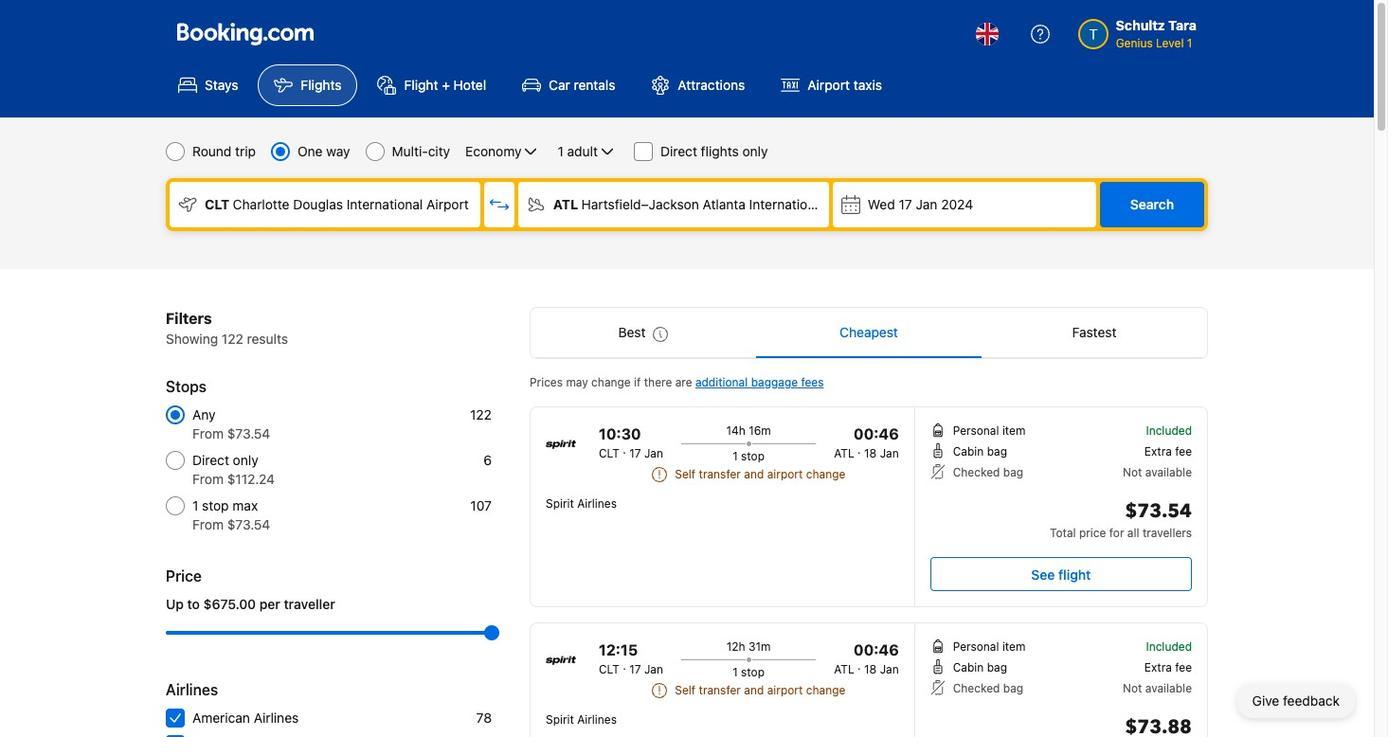 Task type: vqa. For each thing, say whether or not it's contained in the screenshot.
Outbound
no



Task type: locate. For each thing, give the bounding box(es) containing it.
0 vertical spatial fee
[[1176, 445, 1193, 459]]

american
[[192, 710, 250, 726]]

fee for 10:30
[[1176, 445, 1193, 459]]

$73.54 down max
[[227, 517, 270, 533]]

1 vertical spatial personal
[[954, 640, 1000, 654]]

18 for 10:30
[[865, 447, 877, 461]]

see flight button
[[931, 557, 1193, 592]]

1 vertical spatial extra
[[1145, 661, 1173, 675]]

spirit right 107
[[546, 497, 574, 511]]

2 personal from the top
[[954, 640, 1000, 654]]

0 vertical spatial extra fee
[[1145, 445, 1193, 459]]

1 self transfer and airport change from the top
[[675, 467, 846, 482]]

1 vertical spatial cabin
[[954, 661, 984, 675]]

self transfer and airport change
[[675, 467, 846, 482], [675, 684, 846, 698]]

spirit right 78
[[546, 713, 574, 727]]

spirit airlines down '10:30 clt . 17 jan'
[[546, 497, 617, 511]]

extra
[[1145, 445, 1173, 459], [1145, 661, 1173, 675]]

2 18 from the top
[[865, 663, 877, 677]]

2 airport from the top
[[768, 684, 803, 698]]

personal item
[[954, 424, 1026, 438], [954, 640, 1026, 654]]

1 vertical spatial checked
[[954, 682, 1001, 696]]

1 vertical spatial self transfer and airport change
[[675, 684, 846, 698]]

car rentals link
[[506, 64, 632, 106]]

2 checked bag from the top
[[954, 682, 1024, 696]]

tab list
[[531, 308, 1208, 359]]

0 vertical spatial available
[[1146, 466, 1193, 480]]

and for 10:30
[[745, 467, 764, 482]]

if
[[634, 375, 641, 390]]

1 airport from the top
[[768, 467, 803, 482]]

from inside any from $73.54
[[192, 426, 224, 442]]

0 vertical spatial cabin
[[954, 445, 984, 459]]

2 spirit airlines from the top
[[546, 713, 617, 727]]

2 included from the top
[[1147, 640, 1193, 654]]

1 extra fee from the top
[[1145, 445, 1193, 459]]

showing
[[166, 331, 218, 347]]

and for 12:15
[[745, 684, 764, 698]]

1 spirit from the top
[[546, 497, 574, 511]]

1 vertical spatial direct
[[192, 452, 229, 468]]

direct for direct flights only
[[661, 143, 698, 159]]

0 horizontal spatial direct
[[192, 452, 229, 468]]

1 extra from the top
[[1145, 445, 1173, 459]]

checked for 12:15
[[954, 682, 1001, 696]]

0 vertical spatial personal
[[954, 424, 1000, 438]]

clt inside '12:15 clt . 17 jan'
[[599, 663, 620, 677]]

00:46 atl . 18 jan
[[835, 426, 899, 461], [835, 642, 899, 677]]

filters showing 122 results
[[166, 310, 288, 347]]

item
[[1003, 424, 1026, 438], [1003, 640, 1026, 654]]

17 inside '10:30 clt . 17 jan'
[[630, 447, 641, 461]]

1 18 from the top
[[865, 447, 877, 461]]

2 self transfer and airport change from the top
[[675, 684, 846, 698]]

any from $73.54
[[192, 407, 270, 442]]

included
[[1147, 424, 1193, 438], [1147, 640, 1193, 654]]

2 checked from the top
[[954, 682, 1001, 696]]

international right atlanta
[[750, 196, 826, 212]]

0 vertical spatial and
[[745, 467, 764, 482]]

14h
[[727, 424, 746, 438]]

0 vertical spatial 00:46 atl . 18 jan
[[835, 426, 899, 461]]

extra fee
[[1145, 445, 1193, 459], [1145, 661, 1193, 675]]

1 self from the top
[[675, 467, 696, 482]]

transfer for 10:30
[[699, 467, 741, 482]]

and down 14h 16m
[[745, 467, 764, 482]]

cabin for 12:15
[[954, 661, 984, 675]]

2 fee from the top
[[1176, 661, 1193, 675]]

1 vertical spatial included
[[1147, 640, 1193, 654]]

jan
[[916, 196, 938, 212], [645, 447, 664, 461], [880, 447, 899, 461], [645, 663, 664, 677], [880, 663, 899, 677]]

1 vertical spatial spirit
[[546, 713, 574, 727]]

from up 1 stop max from $73.54
[[192, 471, 224, 487]]

1 not available from the top
[[1124, 466, 1193, 480]]

1 down "12h"
[[733, 666, 738, 680]]

0 vertical spatial checked
[[954, 466, 1001, 480]]

. inside '12:15 clt . 17 jan'
[[623, 659, 626, 673]]

not available for 10:30
[[1124, 466, 1193, 480]]

1 vertical spatial clt
[[599, 447, 620, 461]]

2 and from the top
[[745, 684, 764, 698]]

clt down 10:30
[[599, 447, 620, 461]]

0 vertical spatial 00:46
[[854, 426, 899, 443]]

give
[[1253, 693, 1280, 709]]

2 spirit from the top
[[546, 713, 574, 727]]

extra fee for 10:30
[[1145, 445, 1193, 459]]

atl for 10:30
[[835, 447, 855, 461]]

0 vertical spatial extra
[[1145, 445, 1173, 459]]

2 transfer from the top
[[699, 684, 741, 698]]

0 vertical spatial direct
[[661, 143, 698, 159]]

2 00:46 from the top
[[854, 642, 899, 659]]

1 horizontal spatial direct
[[661, 143, 698, 159]]

1 vertical spatial change
[[807, 467, 846, 482]]

stop for 12:15
[[742, 666, 765, 680]]

17 for 12:15
[[630, 663, 641, 677]]

17 inside dropdown button
[[899, 196, 913, 212]]

charlotte
[[233, 196, 290, 212]]

0 horizontal spatial 122
[[222, 331, 244, 347]]

$73.54 up 'travellers'
[[1126, 499, 1193, 524]]

1 personal item from the top
[[954, 424, 1026, 438]]

feedback
[[1284, 693, 1341, 709]]

0 vertical spatial from
[[192, 426, 224, 442]]

checked bag for 12:15
[[954, 682, 1024, 696]]

multi-
[[392, 143, 428, 159]]

round trip
[[192, 143, 256, 159]]

flight + hotel link
[[362, 64, 503, 106]]

stop inside 1 stop max from $73.54
[[202, 498, 229, 514]]

1 vertical spatial personal item
[[954, 640, 1026, 654]]

included for 12:15
[[1147, 640, 1193, 654]]

12:15 clt . 17 jan
[[599, 642, 664, 677]]

0 vertical spatial only
[[743, 143, 768, 159]]

direct left flights
[[661, 143, 698, 159]]

2 personal item from the top
[[954, 640, 1026, 654]]

1 vertical spatial transfer
[[699, 684, 741, 698]]

1 1 stop from the top
[[733, 449, 765, 464]]

1 inside popup button
[[558, 143, 564, 159]]

spirit airlines for 12:15
[[546, 713, 617, 727]]

multi-city
[[392, 143, 450, 159]]

from inside direct only from $112.24
[[192, 471, 224, 487]]

2 vertical spatial stop
[[742, 666, 765, 680]]

2 cabin from the top
[[954, 661, 984, 675]]

1 00:46 from the top
[[854, 426, 899, 443]]

self transfer and airport change for 12:15
[[675, 684, 846, 698]]

transfer down 14h on the bottom right
[[699, 467, 741, 482]]

1 cabin from the top
[[954, 445, 984, 459]]

0 vertical spatial item
[[1003, 424, 1026, 438]]

airport down 31m
[[768, 684, 803, 698]]

stop left max
[[202, 498, 229, 514]]

clt left charlotte
[[205, 196, 230, 212]]

2 available from the top
[[1146, 682, 1193, 696]]

2 not from the top
[[1124, 682, 1143, 696]]

international down the multi-
[[347, 196, 423, 212]]

international
[[347, 196, 423, 212], [750, 196, 826, 212]]

direct
[[661, 143, 698, 159], [192, 452, 229, 468]]

1 checked bag from the top
[[954, 466, 1024, 480]]

not
[[1124, 466, 1143, 480], [1124, 682, 1143, 696]]

0 vertical spatial transfer
[[699, 467, 741, 482]]

booking.com logo image
[[177, 22, 314, 45], [177, 22, 314, 45]]

stays
[[205, 77, 238, 93]]

1 from from the top
[[192, 426, 224, 442]]

1 stop down 14h 16m
[[733, 449, 765, 464]]

10:30
[[599, 426, 641, 443]]

1 vertical spatial checked bag
[[954, 682, 1024, 696]]

item for 10:30
[[1003, 424, 1026, 438]]

flights
[[301, 77, 342, 93]]

1 horizontal spatial 122
[[470, 407, 492, 423]]

self transfer and airport change down 31m
[[675, 684, 846, 698]]

122 left results
[[222, 331, 244, 347]]

up
[[166, 596, 184, 612]]

and
[[745, 467, 764, 482], [745, 684, 764, 698]]

2 item from the top
[[1003, 640, 1026, 654]]

fees
[[802, 375, 824, 390]]

1 adult button
[[556, 140, 619, 163]]

direct only from $112.24
[[192, 452, 275, 487]]

douglas
[[293, 196, 343, 212]]

cabin bag
[[954, 445, 1008, 459], [954, 661, 1008, 675]]

1 cabin bag from the top
[[954, 445, 1008, 459]]

airport for 10:30
[[768, 467, 803, 482]]

1 vertical spatial 00:46 atl . 18 jan
[[835, 642, 899, 677]]

1 vertical spatial available
[[1146, 682, 1193, 696]]

1
[[1188, 36, 1193, 50], [558, 143, 564, 159], [733, 449, 738, 464], [192, 498, 198, 514], [733, 666, 738, 680]]

spirit
[[546, 497, 574, 511], [546, 713, 574, 727]]

2 vertical spatial atl
[[835, 663, 855, 677]]

$73.54 inside 1 stop max from $73.54
[[227, 517, 270, 533]]

direct down any from $73.54
[[192, 452, 229, 468]]

1 left adult
[[558, 143, 564, 159]]

airport down 16m
[[768, 467, 803, 482]]

only right flights
[[743, 143, 768, 159]]

self transfer and airport change down 16m
[[675, 467, 846, 482]]

and down 12h 31m
[[745, 684, 764, 698]]

1 vertical spatial stop
[[202, 498, 229, 514]]

18 for 12:15
[[865, 663, 877, 677]]

cabin bag for 12:15
[[954, 661, 1008, 675]]

. inside '10:30 clt . 17 jan'
[[623, 443, 626, 457]]

2 vertical spatial clt
[[599, 663, 620, 677]]

1 available from the top
[[1146, 466, 1193, 480]]

from down any
[[192, 426, 224, 442]]

1 vertical spatial 17
[[630, 447, 641, 461]]

1 not from the top
[[1124, 466, 1143, 480]]

cabin
[[954, 445, 984, 459], [954, 661, 984, 675]]

extra for 10:30
[[1145, 445, 1173, 459]]

spirit airlines
[[546, 497, 617, 511], [546, 713, 617, 727]]

1 fee from the top
[[1176, 445, 1193, 459]]

1 vertical spatial airport
[[768, 684, 803, 698]]

to
[[187, 596, 200, 612]]

2 1 stop from the top
[[733, 666, 765, 680]]

1 inside 1 stop max from $73.54
[[192, 498, 198, 514]]

one
[[298, 143, 323, 159]]

0 horizontal spatial international
[[347, 196, 423, 212]]

2 vertical spatial 17
[[630, 663, 641, 677]]

self
[[675, 467, 696, 482], [675, 684, 696, 698]]

1 vertical spatial only
[[233, 452, 259, 468]]

1 included from the top
[[1147, 424, 1193, 438]]

only up $112.24
[[233, 452, 259, 468]]

atlanta
[[703, 196, 746, 212]]

1 left max
[[192, 498, 198, 514]]

$73.54 total price for all travellers
[[1051, 499, 1193, 540]]

0 vertical spatial personal item
[[954, 424, 1026, 438]]

1 vertical spatial fee
[[1176, 661, 1193, 675]]

1 vertical spatial not
[[1124, 682, 1143, 696]]

3 from from the top
[[192, 517, 224, 533]]

0 vertical spatial self
[[675, 467, 696, 482]]

only
[[743, 143, 768, 159], [233, 452, 259, 468]]

1 transfer from the top
[[699, 467, 741, 482]]

2 extra fee from the top
[[1145, 661, 1193, 675]]

2 self from the top
[[675, 684, 696, 698]]

1 vertical spatial 00:46
[[854, 642, 899, 659]]

1 personal from the top
[[954, 424, 1000, 438]]

1 item from the top
[[1003, 424, 1026, 438]]

0 vertical spatial spirit airlines
[[546, 497, 617, 511]]

2 00:46 atl . 18 jan from the top
[[835, 642, 899, 677]]

0 vertical spatial included
[[1147, 424, 1193, 438]]

17
[[899, 196, 913, 212], [630, 447, 641, 461], [630, 663, 641, 677]]

122 inside filters showing 122 results
[[222, 331, 244, 347]]

0 vertical spatial airport
[[768, 467, 803, 482]]

clt for 10:30
[[599, 447, 620, 461]]

airport for clt charlotte douglas international airport
[[427, 196, 469, 212]]

$112.24
[[227, 471, 275, 487]]

extra fee for 12:15
[[1145, 661, 1193, 675]]

personal for 12:15
[[954, 640, 1000, 654]]

best image
[[654, 327, 669, 342]]

tab list containing best
[[531, 308, 1208, 359]]

airport
[[768, 467, 803, 482], [768, 684, 803, 698]]

1 vertical spatial cabin bag
[[954, 661, 1008, 675]]

0 vertical spatial checked bag
[[954, 466, 1024, 480]]

$675.00
[[203, 596, 256, 612]]

122 up 6
[[470, 407, 492, 423]]

2 not available from the top
[[1124, 682, 1193, 696]]

0 vertical spatial 18
[[865, 447, 877, 461]]

$73.54 up direct only from $112.24
[[227, 426, 270, 442]]

american airlines
[[192, 710, 299, 726]]

0 horizontal spatial only
[[233, 452, 259, 468]]

international for atlanta
[[750, 196, 826, 212]]

.
[[623, 443, 626, 457], [858, 443, 862, 457], [623, 659, 626, 673], [858, 659, 862, 673]]

1 stop for 10:30
[[733, 449, 765, 464]]

2 extra from the top
[[1145, 661, 1173, 675]]

1 and from the top
[[745, 467, 764, 482]]

0 vertical spatial cabin bag
[[954, 445, 1008, 459]]

stop down 14h 16m
[[742, 449, 765, 464]]

jan inside dropdown button
[[916, 196, 938, 212]]

1 spirit airlines from the top
[[546, 497, 617, 511]]

1 vertical spatial 1 stop
[[733, 666, 765, 680]]

17 inside '12:15 clt . 17 jan'
[[630, 663, 641, 677]]

clt for 12:15
[[599, 663, 620, 677]]

1 down tara
[[1188, 36, 1193, 50]]

1 vertical spatial self
[[675, 684, 696, 698]]

results
[[247, 331, 288, 347]]

1 stop
[[733, 449, 765, 464], [733, 666, 765, 680]]

transfer down "12h"
[[699, 684, 741, 698]]

0 vertical spatial 1 stop
[[733, 449, 765, 464]]

1 vertical spatial spirit airlines
[[546, 713, 617, 727]]

extra for 12:15
[[1145, 661, 1173, 675]]

airlines up "american"
[[166, 682, 218, 699]]

0 vertical spatial change
[[592, 375, 631, 390]]

2 vertical spatial from
[[192, 517, 224, 533]]

10:30 clt . 17 jan
[[599, 426, 664, 461]]

from up price
[[192, 517, 224, 533]]

2 from from the top
[[192, 471, 224, 487]]

1 vertical spatial atl
[[835, 447, 855, 461]]

1 00:46 atl . 18 jan from the top
[[835, 426, 899, 461]]

0 vertical spatial spirit
[[546, 497, 574, 511]]

1 horizontal spatial international
[[750, 196, 826, 212]]

1 vertical spatial from
[[192, 471, 224, 487]]

1 checked from the top
[[954, 466, 1001, 480]]

2 international from the left
[[750, 196, 826, 212]]

1 vertical spatial not available
[[1124, 682, 1193, 696]]

not available
[[1124, 466, 1193, 480], [1124, 682, 1193, 696]]

17 down 10:30
[[630, 447, 641, 461]]

best button
[[531, 308, 757, 357]]

0 vertical spatial 122
[[222, 331, 244, 347]]

1 vertical spatial and
[[745, 684, 764, 698]]

0 vertical spatial self transfer and airport change
[[675, 467, 846, 482]]

0 vertical spatial not available
[[1124, 466, 1193, 480]]

checked bag
[[954, 466, 1024, 480], [954, 682, 1024, 696]]

2024
[[942, 196, 974, 212]]

1 vertical spatial extra fee
[[1145, 661, 1193, 675]]

clt charlotte douglas international airport
[[205, 196, 469, 212]]

1 vertical spatial item
[[1003, 640, 1026, 654]]

1 horizontal spatial only
[[743, 143, 768, 159]]

0 vertical spatial stop
[[742, 449, 765, 464]]

2 vertical spatial change
[[807, 684, 846, 698]]

direct inside direct only from $112.24
[[192, 452, 229, 468]]

2 cabin bag from the top
[[954, 661, 1008, 675]]

clt inside '10:30 clt . 17 jan'
[[599, 447, 620, 461]]

spirit airlines down '12:15 clt . 17 jan'
[[546, 713, 617, 727]]

1 vertical spatial 18
[[865, 663, 877, 677]]

stop down 12h 31m
[[742, 666, 765, 680]]

17 right wed on the top of page
[[899, 196, 913, 212]]

1 international from the left
[[347, 196, 423, 212]]

6
[[484, 452, 492, 468]]

cheapest button
[[757, 308, 982, 357]]

from
[[192, 426, 224, 442], [192, 471, 224, 487], [192, 517, 224, 533]]

airport taxis
[[808, 77, 883, 93]]

17 down the 12:15
[[630, 663, 641, 677]]

airlines
[[578, 497, 617, 511], [166, 682, 218, 699], [254, 710, 299, 726], [578, 713, 617, 727]]

clt down the 12:15
[[599, 663, 620, 677]]

1 stop down 12h 31m
[[733, 666, 765, 680]]

1 stop max from $73.54
[[192, 498, 270, 533]]

car rentals
[[549, 77, 616, 93]]

0 vertical spatial not
[[1124, 466, 1143, 480]]

0 vertical spatial 17
[[899, 196, 913, 212]]



Task type: describe. For each thing, give the bounding box(es) containing it.
fee for 12:15
[[1176, 661, 1193, 675]]

airport for atl hartsfield–jackson atlanta international airport
[[830, 196, 872, 212]]

hartsfield–jackson
[[582, 196, 700, 212]]

atl hartsfield–jackson atlanta international airport
[[554, 196, 872, 212]]

flight
[[1059, 566, 1092, 583]]

$73.54 inside "$73.54 total price for all travellers"
[[1126, 499, 1193, 524]]

00:46 atl . 18 jan for 12:15
[[835, 642, 899, 677]]

prices
[[530, 375, 563, 390]]

self for 10:30
[[675, 467, 696, 482]]

wed 17 jan 2024 button
[[833, 182, 1097, 228]]

car
[[549, 77, 571, 93]]

hotel
[[454, 77, 486, 93]]

spirit airlines for 10:30
[[546, 497, 617, 511]]

total
[[1051, 526, 1077, 540]]

self for 12:15
[[675, 684, 696, 698]]

change for 10:30
[[807, 467, 846, 482]]

way
[[326, 143, 350, 159]]

per
[[260, 596, 280, 612]]

see
[[1032, 566, 1056, 583]]

0 vertical spatial atl
[[554, 196, 578, 212]]

transfer for 12:15
[[699, 684, 741, 698]]

rentals
[[574, 77, 616, 93]]

wed
[[868, 196, 896, 212]]

search button
[[1101, 182, 1205, 228]]

best
[[619, 324, 646, 340]]

stop for 10:30
[[742, 449, 765, 464]]

00:46 atl . 18 jan for 10:30
[[835, 426, 899, 461]]

0 vertical spatial clt
[[205, 196, 230, 212]]

attractions link
[[636, 64, 762, 106]]

jan inside '10:30 clt . 17 jan'
[[645, 447, 664, 461]]

atl for 12:15
[[835, 663, 855, 677]]

fastest button
[[982, 308, 1208, 357]]

round
[[192, 143, 232, 159]]

give feedback button
[[1238, 685, 1356, 719]]

available for 12:15
[[1146, 682, 1193, 696]]

any
[[192, 407, 216, 423]]

direct for direct only from $112.24
[[192, 452, 229, 468]]

00:46 for 10:30
[[854, 426, 899, 443]]

jan inside '12:15 clt . 17 jan'
[[645, 663, 664, 677]]

14h 16m
[[727, 424, 772, 438]]

tara
[[1169, 17, 1197, 33]]

78
[[477, 710, 492, 726]]

$73.54 inside any from $73.54
[[227, 426, 270, 442]]

airlines down '12:15 clt . 17 jan'
[[578, 713, 617, 727]]

not for 12:15
[[1124, 682, 1143, 696]]

personal item for 12:15
[[954, 640, 1026, 654]]

give feedback
[[1253, 693, 1341, 709]]

1 stop for 12:15
[[733, 666, 765, 680]]

may
[[566, 375, 589, 390]]

attractions
[[678, 77, 746, 93]]

available for 10:30
[[1146, 466, 1193, 480]]

search
[[1131, 196, 1175, 212]]

international for douglas
[[347, 196, 423, 212]]

baggage
[[752, 375, 798, 390]]

airport taxis link
[[765, 64, 899, 106]]

12h 31m
[[727, 640, 771, 654]]

best image
[[654, 327, 669, 342]]

checked for 10:30
[[954, 466, 1001, 480]]

economy
[[466, 143, 522, 159]]

taxis
[[854, 77, 883, 93]]

only inside direct only from $112.24
[[233, 452, 259, 468]]

1 down 14h on the bottom right
[[733, 449, 738, 464]]

107
[[471, 498, 492, 514]]

change for 12:15
[[807, 684, 846, 698]]

stays link
[[162, 64, 255, 106]]

fastest
[[1073, 324, 1117, 340]]

traveller
[[284, 596, 335, 612]]

stops
[[166, 378, 207, 395]]

airlines right "american"
[[254, 710, 299, 726]]

00:46 for 12:15
[[854, 642, 899, 659]]

not available for 12:15
[[1124, 682, 1193, 696]]

wed 17 jan 2024
[[868, 196, 974, 212]]

self transfer and airport change for 10:30
[[675, 467, 846, 482]]

1 adult
[[558, 143, 598, 159]]

up to $675.00 per traveller
[[166, 596, 335, 612]]

adult
[[568, 143, 598, 159]]

flights
[[701, 143, 739, 159]]

not for 10:30
[[1124, 466, 1143, 480]]

+
[[442, 77, 450, 93]]

17 for 10:30
[[630, 447, 641, 461]]

price
[[1080, 526, 1107, 540]]

all
[[1128, 526, 1140, 540]]

31m
[[749, 640, 771, 654]]

item for 12:15
[[1003, 640, 1026, 654]]

travellers
[[1143, 526, 1193, 540]]

from inside 1 stop max from $73.54
[[192, 517, 224, 533]]

cabin bag for 10:30
[[954, 445, 1008, 459]]

1 vertical spatial 122
[[470, 407, 492, 423]]

filters
[[166, 310, 212, 327]]

are
[[676, 375, 693, 390]]

max
[[233, 498, 258, 514]]

spirit for 12:15
[[546, 713, 574, 727]]

1 inside schultz tara genius level 1
[[1188, 36, 1193, 50]]

city
[[428, 143, 450, 159]]

12:15
[[599, 642, 638, 659]]

flight
[[404, 77, 438, 93]]

cabin for 10:30
[[954, 445, 984, 459]]

there
[[644, 375, 672, 390]]

personal for 10:30
[[954, 424, 1000, 438]]

schultz tara genius level 1
[[1117, 17, 1197, 50]]

flight + hotel
[[404, 77, 486, 93]]

personal item for 10:30
[[954, 424, 1026, 438]]

flights link
[[258, 64, 358, 106]]

included for 10:30
[[1147, 424, 1193, 438]]

genius
[[1117, 36, 1154, 50]]

spirit for 10:30
[[546, 497, 574, 511]]

airport for 12:15
[[768, 684, 803, 698]]

price
[[166, 568, 202, 585]]

trip
[[235, 143, 256, 159]]

level
[[1157, 36, 1185, 50]]

airlines down '10:30 clt . 17 jan'
[[578, 497, 617, 511]]

schultz
[[1117, 17, 1166, 33]]

checked bag for 10:30
[[954, 466, 1024, 480]]

12h
[[727, 640, 746, 654]]

for
[[1110, 526, 1125, 540]]

additional
[[696, 375, 748, 390]]

cheapest
[[840, 324, 899, 340]]

one way
[[298, 143, 350, 159]]



